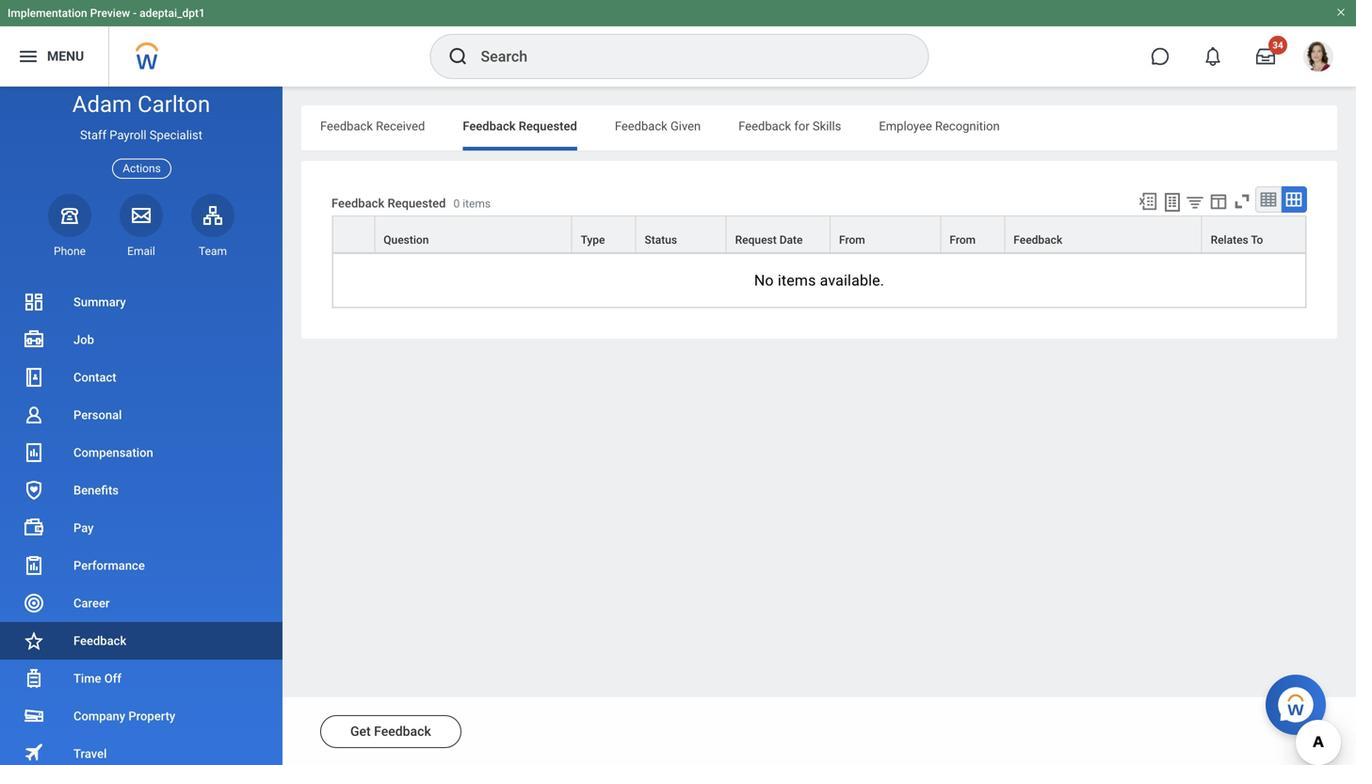 Task type: vqa. For each thing, say whether or not it's contained in the screenshot.
the Actions
yes



Task type: describe. For each thing, give the bounding box(es) containing it.
feedback given
[[615, 119, 701, 133]]

feedback inside button
[[374, 724, 431, 740]]

travel
[[73, 747, 107, 762]]

staff
[[80, 128, 107, 142]]

notifications large image
[[1204, 47, 1223, 66]]

navigation pane region
[[0, 87, 283, 766]]

from for second from popup button from left
[[950, 234, 976, 247]]

question
[[384, 234, 429, 247]]

feedback received
[[320, 119, 425, 133]]

1 from button from the left
[[831, 217, 940, 253]]

feedback requested 0 items
[[332, 196, 491, 210]]

phone adam carlton element
[[48, 244, 91, 259]]

implementation
[[8, 7, 87, 20]]

export to worksheets image
[[1161, 191, 1184, 214]]

company
[[73, 710, 125, 724]]

summary image
[[23, 291, 45, 314]]

summary link
[[0, 284, 283, 321]]

status
[[645, 234, 677, 247]]

row containing question
[[332, 216, 1306, 254]]

implementation preview -   adeptai_dpt1
[[8, 7, 205, 20]]

summary
[[73, 295, 126, 309]]

no
[[754, 272, 774, 290]]

phone image
[[57, 204, 83, 227]]

travel image
[[23, 742, 45, 764]]

performance
[[73, 559, 145, 573]]

employee recognition
[[879, 119, 1000, 133]]

get feedback
[[350, 724, 431, 740]]

feedback inside popup button
[[1014, 234, 1063, 247]]

email adam carlton element
[[120, 244, 163, 259]]

requested for feedback requested
[[519, 119, 577, 133]]

job image
[[23, 329, 45, 351]]

personal link
[[0, 397, 283, 434]]

specialist
[[150, 128, 202, 142]]

date
[[780, 234, 803, 247]]

request date button
[[727, 217, 830, 253]]

team adam carlton element
[[191, 244, 235, 259]]

export to excel image
[[1138, 191, 1159, 212]]

pay link
[[0, 510, 283, 547]]

email
[[127, 245, 155, 258]]

travel link
[[0, 736, 283, 766]]

available.
[[820, 272, 885, 290]]

time off link
[[0, 660, 283, 698]]

time
[[73, 672, 101, 686]]

adam carlton
[[72, 91, 210, 118]]

menu banner
[[0, 0, 1356, 87]]

to
[[1251, 234, 1263, 247]]

received
[[376, 119, 425, 133]]

view team image
[[202, 204, 224, 227]]

team
[[199, 245, 227, 258]]

contact
[[73, 371, 116, 385]]

0
[[454, 197, 460, 210]]

from for 2nd from popup button from right
[[839, 234, 865, 247]]

performance link
[[0, 547, 283, 585]]

relates to
[[1211, 234, 1263, 247]]

job link
[[0, 321, 283, 359]]

justify image
[[17, 45, 40, 68]]

1 vertical spatial items
[[778, 272, 816, 290]]

mail image
[[130, 204, 153, 227]]

for
[[794, 119, 810, 133]]

recognition
[[935, 119, 1000, 133]]

feedback link
[[0, 623, 283, 660]]

company property
[[73, 710, 175, 724]]

menu button
[[0, 26, 109, 87]]

actions
[[123, 162, 161, 175]]

question button
[[375, 217, 571, 253]]

compensation
[[73, 446, 153, 460]]

expand table image
[[1285, 190, 1304, 209]]

relates
[[1211, 234, 1249, 247]]



Task type: locate. For each thing, give the bounding box(es) containing it.
list containing summary
[[0, 284, 283, 766]]

items inside feedback requested 0 items
[[463, 197, 491, 210]]

benefits
[[73, 484, 119, 498]]

items right no
[[778, 272, 816, 290]]

compensation image
[[23, 442, 45, 464]]

job
[[73, 333, 94, 347]]

1 horizontal spatial items
[[778, 272, 816, 290]]

no items available.
[[754, 272, 885, 290]]

0 vertical spatial items
[[463, 197, 491, 210]]

from
[[839, 234, 865, 247], [950, 234, 976, 247]]

company property link
[[0, 698, 283, 736]]

time off
[[73, 672, 121, 686]]

0 horizontal spatial from button
[[831, 217, 940, 253]]

click to view/edit grid preferences image
[[1208, 191, 1229, 212]]

menu
[[47, 49, 84, 64]]

1 horizontal spatial from
[[950, 234, 976, 247]]

type button
[[572, 217, 635, 253]]

table image
[[1259, 190, 1278, 209]]

close environment banner image
[[1336, 7, 1347, 18]]

feedback button
[[1005, 217, 1202, 253]]

1 horizontal spatial requested
[[519, 119, 577, 133]]

34 button
[[1245, 36, 1288, 77]]

personal image
[[23, 404, 45, 427]]

feedback
[[320, 119, 373, 133], [463, 119, 516, 133], [615, 119, 668, 133], [739, 119, 791, 133], [332, 196, 385, 210], [1014, 234, 1063, 247], [73, 634, 126, 648], [374, 724, 431, 740]]

row
[[332, 216, 1306, 254]]

1 vertical spatial requested
[[388, 196, 446, 210]]

company property image
[[23, 705, 45, 728]]

benefits link
[[0, 472, 283, 510]]

feedback requested
[[463, 119, 577, 133]]

given
[[671, 119, 701, 133]]

preview
[[90, 7, 130, 20]]

career image
[[23, 592, 45, 615]]

personal
[[73, 408, 122, 422]]

search image
[[447, 45, 470, 68]]

adam
[[72, 91, 132, 118]]

type
[[581, 234, 605, 247]]

2 from from the left
[[950, 234, 976, 247]]

email button
[[120, 194, 163, 259]]

performance image
[[23, 555, 45, 577]]

profile logan mcneil image
[[1304, 41, 1334, 75]]

career
[[73, 597, 110, 611]]

relates to button
[[1202, 217, 1305, 253]]

request date
[[735, 234, 803, 247]]

2 from button from the left
[[941, 217, 1004, 253]]

request
[[735, 234, 777, 247]]

0 vertical spatial requested
[[519, 119, 577, 133]]

payroll
[[110, 128, 147, 142]]

property
[[128, 710, 175, 724]]

benefits image
[[23, 479, 45, 502]]

compensation link
[[0, 434, 283, 472]]

-
[[133, 7, 137, 20]]

0 horizontal spatial from
[[839, 234, 865, 247]]

items
[[463, 197, 491, 210], [778, 272, 816, 290]]

get feedback button
[[320, 716, 461, 749]]

time off image
[[23, 668, 45, 690]]

contact link
[[0, 359, 283, 397]]

items right 0
[[463, 197, 491, 210]]

requested for feedback requested 0 items
[[388, 196, 446, 210]]

toolbar
[[1129, 186, 1307, 216]]

status button
[[636, 217, 726, 253]]

select to filter grid data image
[[1185, 192, 1206, 212]]

phone
[[54, 245, 86, 258]]

get
[[350, 724, 371, 740]]

list
[[0, 284, 283, 766]]

from button
[[831, 217, 940, 253], [941, 217, 1004, 253]]

fullscreen image
[[1232, 191, 1253, 212]]

carlton
[[138, 91, 210, 118]]

requested inside 'tab list'
[[519, 119, 577, 133]]

off
[[104, 672, 121, 686]]

requested
[[519, 119, 577, 133], [388, 196, 446, 210]]

34
[[1273, 40, 1284, 51]]

feedback for skills
[[739, 119, 841, 133]]

pay
[[73, 521, 94, 535]]

adeptai_dpt1
[[139, 7, 205, 20]]

Search Workday  search field
[[481, 36, 890, 77]]

0 horizontal spatial items
[[463, 197, 491, 210]]

phone button
[[48, 194, 91, 259]]

career link
[[0, 585, 283, 623]]

tab list containing feedback received
[[301, 105, 1337, 151]]

contact image
[[23, 366, 45, 389]]

actions button
[[112, 159, 171, 179]]

tab list
[[301, 105, 1337, 151]]

0 horizontal spatial requested
[[388, 196, 446, 210]]

inbox large image
[[1256, 47, 1275, 66]]

1 horizontal spatial from button
[[941, 217, 1004, 253]]

feedback inside list
[[73, 634, 126, 648]]

employee
[[879, 119, 932, 133]]

staff payroll specialist
[[80, 128, 202, 142]]

feedback image
[[23, 630, 45, 653]]

team link
[[191, 194, 235, 259]]

skills
[[813, 119, 841, 133]]

1 from from the left
[[839, 234, 865, 247]]

pay image
[[23, 517, 45, 540]]



